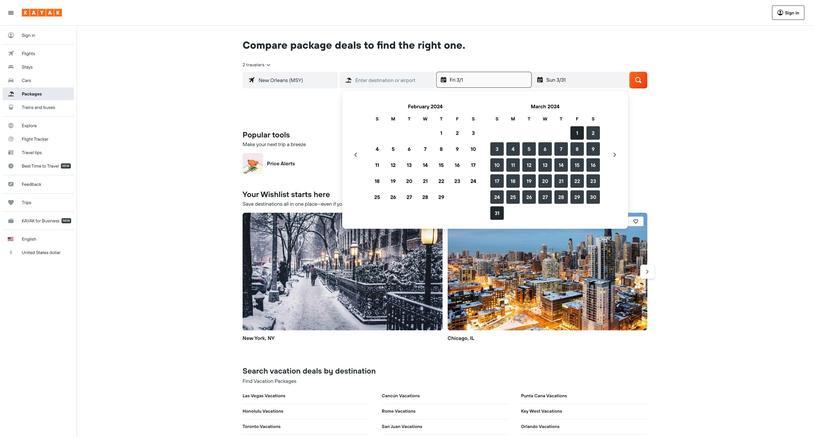 Task type: describe. For each thing, give the bounding box(es) containing it.
navigation menu image
[[8, 9, 14, 16]]

2 grid from the left
[[489, 99, 601, 221]]

Start date field
[[449, 76, 531, 84]]

forward image
[[644, 268, 651, 275]]

new york, ny element
[[243, 213, 443, 331]]



Task type: vqa. For each thing, say whether or not it's contained in the screenshot.
Cabin type Economy field
no



Task type: locate. For each thing, give the bounding box(es) containing it.
End date field
[[546, 76, 628, 84]]

your wishlist starts here carousel region
[[240, 210, 655, 353]]

grid
[[369, 99, 482, 221], [489, 99, 601, 221]]

chicago, il element
[[448, 213, 648, 331]]

Destination input text field
[[352, 76, 435, 85]]

0 horizontal spatial grid
[[369, 99, 482, 221]]

start date calendar input element
[[350, 99, 621, 221]]

1 horizontal spatial grid
[[489, 99, 601, 221]]

Origin input text field
[[255, 76, 338, 85]]

1 grid from the left
[[369, 99, 482, 221]]

row
[[369, 115, 482, 122], [489, 115, 601, 122], [369, 125, 482, 141], [489, 125, 601, 141], [369, 141, 482, 157], [489, 141, 601, 157], [369, 157, 482, 173], [489, 157, 601, 173], [369, 173, 482, 189], [489, 173, 601, 189], [369, 189, 482, 205], [489, 189, 601, 205], [489, 205, 601, 221]]

united states (english) image
[[8, 237, 13, 241]]



